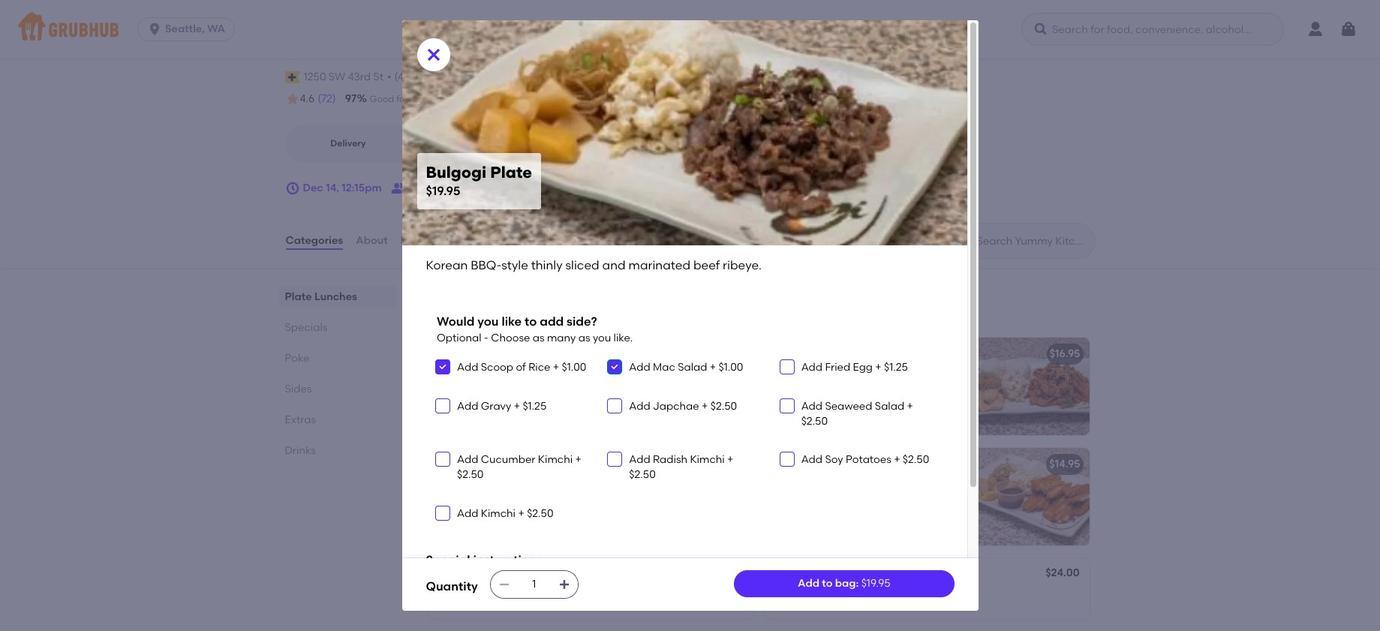 Task type: describe. For each thing, give the bounding box(es) containing it.
1250
[[304, 70, 326, 83]]

marinated inside korean bbq shaved pork marinated in a spicy korean sauce.
[[903, 369, 957, 382]]

egg-
[[488, 479, 512, 492]]

0 vertical spatial bbq-
[[471, 258, 502, 272]]

1 vertical spatial $1.25
[[523, 400, 547, 412]]

2 horizontal spatial beef
[[894, 590, 918, 602]]

delivery
[[491, 94, 525, 104]]

12.4
[[464, 145, 480, 155]]

8855
[[443, 70, 468, 83]]

korean for bulgogi
[[438, 369, 474, 382]]

an
[[849, 308, 861, 318]]

all plate lunches come with 2 scoops of rice, mac salad, soy potatoes, and japchae. add sides for an additional charge.
[[426, 308, 943, 318]]

option group containing pickup
[[285, 125, 542, 163]]

with inside pan-fried egg-battered bulgogi with dipping soy sauce.
[[601, 479, 622, 492]]

add for add kimchi
[[457, 507, 478, 520]]

would you like to add side? optional - choose as many as you like.
[[437, 315, 633, 344]]

• (425) 251-8855
[[387, 70, 468, 83]]

add left sides
[[791, 308, 809, 318]]

add mac salad + $1.00
[[629, 361, 743, 374]]

$2.50 for add seaweed salad + $2.50
[[801, 415, 828, 428]]

meat jun plate image
[[641, 448, 753, 546]]

plate up add fried egg + $1.25 on the bottom right of page
[[831, 348, 858, 361]]

meat
[[438, 458, 465, 471]]

kitchen
[[366, 34, 446, 59]]

96
[[537, 92, 549, 105]]

dipping
[[438, 495, 477, 507]]

+ inside add seaweed salad + $2.50
[[907, 400, 913, 412]]

mi
[[483, 145, 494, 155]]

side?
[[567, 315, 597, 329]]

people icon image
[[391, 181, 406, 196]]

Input item quantity number field
[[518, 571, 551, 598]]

plate inside bulgogi plate $19.95
[[490, 163, 532, 182]]

spicy image
[[774, 413, 788, 426]]

add for add japchae
[[629, 400, 651, 412]]

garlic fried chicken plate
[[438, 569, 573, 581]]

svg image for add mac salad
[[610, 363, 619, 372]]

kimchi for add radish kimchi
[[690, 453, 725, 466]]

chicken katsu plate
[[774, 458, 878, 471]]

plate lunches
[[285, 291, 357, 303]]

+ up add japchae + $2.50
[[710, 361, 716, 374]]

twice-fried bone-in wings tossed in a soy-garlic sauce.
[[438, 590, 714, 602]]

order inside button
[[469, 182, 497, 194]]

svg image for seattle, wa
[[147, 22, 162, 37]]

rice
[[529, 361, 551, 374]]

fried for pan-
[[462, 479, 485, 492]]

kimchi for add cucumber kimchi
[[538, 453, 573, 466]]

come
[[500, 308, 525, 318]]

bulgogi plate image
[[641, 338, 753, 436]]

charge.
[[910, 308, 943, 318]]

add japchae + $2.50
[[629, 400, 737, 412]]

1 vertical spatial $17.95
[[715, 567, 743, 580]]

jun
[[467, 458, 486, 471]]

0 vertical spatial order
[[597, 94, 621, 104]]

categories
[[286, 234, 343, 247]]

mac
[[619, 308, 639, 318]]

bbq for marinated
[[813, 590, 836, 602]]

1 vertical spatial bbq-
[[477, 369, 504, 382]]

instructions
[[473, 553, 542, 567]]

wings
[[539, 590, 568, 602]]

korean down the reviews
[[426, 258, 468, 272]]

soy
[[825, 453, 843, 466]]

spicy for spicy pork plate
[[774, 348, 802, 361]]

bulgogi plate
[[438, 348, 507, 361]]

a inside korean bbq shaved pork marinated in a spicy korean sauce.
[[786, 384, 793, 397]]

yummy kitchen logo image
[[1031, 0, 1083, 47]]

kalbi
[[774, 569, 800, 581]]

seaweed
[[825, 400, 872, 412]]

start group order button
[[391, 175, 497, 202]]

add left bag:
[[798, 577, 820, 590]]

plate right kalbi
[[803, 569, 830, 581]]

1 vertical spatial you
[[593, 332, 611, 344]]

cucumber
[[481, 453, 536, 466]]

yummy kitchen
[[285, 34, 446, 59]]

poke
[[285, 352, 309, 365]]

1 horizontal spatial in
[[607, 590, 616, 602]]

meat jun plate
[[438, 458, 516, 471]]

extras
[[285, 414, 316, 426]]

add for add radish kimchi
[[629, 453, 651, 466]]

(72)
[[318, 92, 336, 105]]

spicy pork plate image
[[977, 338, 1089, 436]]

would
[[437, 315, 475, 329]]

to inside would you like to add side? optional - choose as many as you like.
[[525, 315, 537, 329]]

time
[[469, 94, 489, 104]]

$14.95
[[1050, 458, 1080, 471]]

soy-
[[628, 590, 649, 602]]

add for add fried egg
[[801, 361, 823, 374]]

add fried egg + $1.25
[[801, 361, 908, 374]]

0 vertical spatial and
[[602, 258, 626, 272]]

43rd
[[348, 70, 371, 83]]

plate up scoop
[[480, 348, 507, 361]]

add for add cucumber kimchi
[[457, 453, 478, 466]]

special instructions
[[426, 553, 542, 567]]

seattle,
[[165, 23, 205, 35]]

about
[[356, 234, 388, 247]]

in inside korean bbq shaved pork marinated in a spicy korean sauce.
[[774, 384, 783, 397]]

subscription pass image
[[285, 71, 300, 83]]

additional
[[863, 308, 908, 318]]

0 vertical spatial with
[[527, 308, 545, 318]]

2 $1.00 from the left
[[719, 361, 743, 374]]

svg image for add soy potatoes
[[783, 455, 792, 464]]

0 horizontal spatial beef
[[494, 384, 517, 397]]

add
[[540, 315, 564, 329]]

on
[[454, 94, 467, 104]]

add soy potatoes + $2.50
[[801, 453, 929, 466]]

1 horizontal spatial $19.95
[[861, 577, 891, 590]]

add for add scoop of rice
[[457, 361, 478, 374]]

pork
[[877, 369, 900, 382]]

correct
[[562, 94, 595, 104]]

0 horizontal spatial kimchi
[[481, 507, 516, 520]]

pan-fried egg-battered bulgogi with dipping soy sauce.
[[438, 479, 622, 507]]

2 as from the left
[[578, 332, 590, 344]]

1 horizontal spatial sauce.
[[681, 590, 714, 602]]

categories button
[[285, 214, 344, 268]]

correct order
[[562, 94, 621, 104]]

+ inside add radish kimchi + $2.50
[[727, 453, 734, 466]]

1 vertical spatial and
[[730, 308, 748, 318]]

bone-
[[497, 590, 528, 602]]

marinated up salad,
[[629, 258, 691, 272]]

salad for add mac salad
[[678, 361, 707, 374]]

pan-
[[438, 479, 462, 492]]

1250 sw 43rd st button
[[303, 69, 384, 86]]

start group order
[[409, 182, 497, 194]]

0 vertical spatial soy
[[670, 308, 684, 318]]

1 vertical spatial style
[[504, 369, 527, 382]]

+ right potatoes
[[894, 453, 900, 466]]

0 vertical spatial of
[[588, 308, 596, 318]]

start
[[409, 182, 434, 194]]

(425) 251-8855 button
[[394, 70, 468, 85]]

seattle, wa
[[165, 23, 225, 35]]

add seaweed salad + $2.50
[[801, 400, 913, 428]]

good food
[[370, 94, 416, 104]]

4.6
[[300, 92, 315, 105]]

plate up wings at the left of the page
[[545, 569, 573, 581]]

all
[[426, 308, 437, 318]]

$16.95
[[1050, 348, 1080, 361]]

optional
[[437, 332, 481, 344]]

reviews
[[400, 234, 442, 247]]

chicken katsu plate image
[[977, 448, 1089, 546]]

good
[[370, 94, 394, 104]]

like
[[502, 315, 522, 329]]

Search Yummy Kitchen search field
[[975, 234, 1090, 248]]

1 horizontal spatial ribeye.
[[723, 258, 762, 272]]

plate up specials
[[285, 291, 312, 303]]

0 horizontal spatial in
[[528, 590, 537, 602]]

food
[[396, 94, 416, 104]]

rice,
[[598, 308, 617, 318]]



Task type: locate. For each thing, give the bounding box(es) containing it.
sides
[[285, 383, 312, 396]]

1 bbq from the top
[[813, 369, 836, 382]]

garlic
[[438, 569, 470, 581]]

add for add seaweed salad
[[801, 400, 823, 412]]

$19.95 inside bulgogi plate $19.95
[[426, 184, 460, 198]]

as down add
[[533, 332, 545, 344]]

0 vertical spatial thinly
[[531, 258, 563, 272]]

style left rice
[[504, 369, 527, 382]]

+ right rice
[[553, 361, 559, 374]]

1 vertical spatial of
[[516, 361, 526, 374]]

0 horizontal spatial chicken
[[501, 569, 543, 581]]

1 vertical spatial korean bbq-style thinly sliced and marinated beef ribeye.
[[438, 369, 612, 397]]

a left 'spicy'
[[786, 384, 793, 397]]

for
[[835, 308, 847, 318]]

0 vertical spatial you
[[478, 315, 499, 329]]

2 vertical spatial beef
[[894, 590, 918, 602]]

1250 sw 43rd st
[[304, 70, 383, 83]]

1 vertical spatial sliced
[[559, 369, 589, 382]]

fried down 'jun'
[[462, 479, 485, 492]]

korean up 'spicy'
[[774, 369, 811, 382]]

spicy
[[774, 348, 802, 361], [791, 414, 814, 424]]

1 horizontal spatial as
[[578, 332, 590, 344]]

1 vertical spatial ribeye.
[[520, 384, 554, 397]]

fried left "egg"
[[825, 361, 851, 374]]

sauce. down pork
[[863, 384, 896, 397]]

chicken down instructions
[[501, 569, 543, 581]]

plate down mi
[[490, 163, 532, 182]]

1 vertical spatial $19.95
[[861, 577, 891, 590]]

1 horizontal spatial with
[[601, 479, 622, 492]]

1 as from the left
[[533, 332, 545, 344]]

bbq- up lunches
[[471, 258, 502, 272]]

potatoes,
[[687, 308, 728, 318]]

add gravy + $1.25
[[457, 400, 547, 412]]

soy down egg-
[[480, 495, 497, 507]]

garlic
[[649, 590, 678, 602]]

1 vertical spatial fried
[[471, 590, 495, 602]]

sauce.
[[863, 384, 896, 397], [499, 495, 532, 507], [681, 590, 714, 602]]

japchae.
[[750, 308, 788, 318]]

$2.50 down radish
[[629, 469, 656, 481]]

0 horizontal spatial ribeye.
[[520, 384, 554, 397]]

2 vertical spatial and
[[591, 369, 612, 382]]

1 horizontal spatial soy
[[670, 308, 684, 318]]

$1.00 down potatoes,
[[719, 361, 743, 374]]

scoops
[[554, 308, 585, 318]]

to left bag:
[[822, 577, 833, 590]]

ribeye. down rice
[[520, 384, 554, 397]]

kimchi
[[538, 453, 573, 466], [690, 453, 725, 466], [481, 507, 516, 520]]

+ up bulgogi
[[575, 453, 582, 466]]

korean for spicy
[[774, 369, 811, 382]]

add to bag: $19.95
[[798, 577, 891, 590]]

scoop
[[481, 361, 513, 374]]

spicy right spicy image
[[791, 414, 814, 424]]

1 horizontal spatial order
[[597, 94, 621, 104]]

$2.50 for add soy potatoes + $2.50
[[903, 453, 929, 466]]

97
[[345, 92, 357, 105]]

bbq-
[[471, 258, 502, 272], [477, 369, 504, 382]]

style up come at the left
[[502, 258, 528, 272]]

and up rice,
[[602, 258, 626, 272]]

egg
[[853, 361, 873, 374]]

pickup
[[464, 132, 494, 142]]

chicken
[[774, 458, 816, 471], [501, 569, 543, 581]]

0 vertical spatial $19.95
[[426, 184, 460, 198]]

spicy pork plate
[[774, 348, 858, 361]]

svg image inside seattle, wa button
[[147, 22, 162, 37]]

svg image
[[1340, 20, 1358, 38], [424, 46, 442, 64], [285, 181, 300, 196], [438, 363, 447, 372], [438, 401, 447, 410], [610, 401, 619, 410], [438, 455, 447, 464], [438, 509, 447, 518], [498, 579, 510, 591], [558, 579, 570, 591]]

1 vertical spatial soy
[[480, 495, 497, 507]]

thinly up 2
[[531, 258, 563, 272]]

add left "japchae" on the bottom of the page
[[629, 400, 651, 412]]

sliced
[[566, 258, 599, 272], [559, 369, 589, 382]]

korean bbq marinated beef short ribs.
[[774, 590, 969, 602]]

0 horizontal spatial order
[[469, 182, 497, 194]]

add for add gravy
[[457, 400, 478, 412]]

korean down kalbi
[[774, 590, 811, 602]]

bbq- down bulgogi plate
[[477, 369, 504, 382]]

bulgogi for bulgogi plate $19.95
[[426, 163, 487, 182]]

add inside add seaweed salad + $2.50
[[801, 400, 823, 412]]

$2.50 right "japchae" on the bottom of the page
[[711, 400, 737, 412]]

kimchi down egg-
[[481, 507, 516, 520]]

1 vertical spatial bbq
[[813, 590, 836, 602]]

plate
[[439, 308, 462, 318]]

94
[[428, 92, 441, 105]]

$1.25 right "egg"
[[884, 361, 908, 374]]

korean bbq-style thinly sliced and marinated beef ribeye.
[[426, 258, 765, 272], [438, 369, 612, 397]]

add left gravy
[[457, 400, 478, 412]]

kimchi inside "add cucumber kimchi + $2.50"
[[538, 453, 573, 466]]

2
[[547, 308, 552, 318]]

1 vertical spatial thinly
[[529, 369, 557, 382]]

ribeye. up the japchae.
[[723, 258, 762, 272]]

0 horizontal spatial with
[[527, 308, 545, 318]]

+ right "egg"
[[875, 361, 882, 374]]

1 vertical spatial salad
[[875, 400, 905, 412]]

fried inside pan-fried egg-battered bulgogi with dipping soy sauce.
[[462, 479, 485, 492]]

add
[[791, 308, 809, 318], [457, 361, 478, 374], [629, 361, 651, 374], [801, 361, 823, 374], [457, 400, 478, 412], [629, 400, 651, 412], [801, 400, 823, 412], [457, 453, 478, 466], [629, 453, 651, 466], [801, 453, 823, 466], [457, 507, 478, 520], [798, 577, 820, 590]]

many
[[547, 332, 576, 344]]

1 vertical spatial bulgogi
[[438, 348, 477, 361]]

sauce. inside pan-fried egg-battered bulgogi with dipping soy sauce.
[[499, 495, 532, 507]]

$24.00
[[1046, 567, 1080, 580]]

of
[[588, 308, 596, 318], [516, 361, 526, 374]]

1 horizontal spatial a
[[786, 384, 793, 397]]

pickup 12.4 mi
[[464, 132, 494, 155]]

1 vertical spatial to
[[822, 577, 833, 590]]

0 horizontal spatial of
[[516, 361, 526, 374]]

lunches
[[464, 308, 497, 318]]

1 vertical spatial sauce.
[[499, 495, 532, 507]]

seattle, wa button
[[137, 17, 241, 41]]

and
[[602, 258, 626, 272], [730, 308, 748, 318], [591, 369, 612, 382]]

battered
[[512, 479, 557, 492]]

you up -
[[478, 315, 499, 329]]

you left like.
[[593, 332, 611, 344]]

marinated right pork
[[903, 369, 957, 382]]

2 bbq from the top
[[813, 590, 836, 602]]

drinks
[[285, 444, 316, 457]]

salad down pork
[[875, 400, 905, 412]]

0 vertical spatial $17.95
[[715, 348, 744, 361]]

0 vertical spatial $1.25
[[884, 361, 908, 374]]

add inside add radish kimchi + $2.50
[[629, 453, 651, 466]]

beef up potatoes,
[[693, 258, 720, 272]]

2 horizontal spatial kimchi
[[690, 453, 725, 466]]

to right like
[[525, 315, 537, 329]]

0 vertical spatial bulgogi
[[426, 163, 487, 182]]

0 horizontal spatial $1.25
[[523, 400, 547, 412]]

$2.50 for add cucumber kimchi + $2.50
[[457, 469, 484, 481]]

with
[[527, 308, 545, 318], [601, 479, 622, 492]]

bbq inside korean bbq shaved pork marinated in a spicy korean sauce.
[[813, 369, 836, 382]]

0 horizontal spatial sauce.
[[499, 495, 532, 507]]

and left the japchae.
[[730, 308, 748, 318]]

tossed
[[571, 590, 605, 602]]

2 horizontal spatial sauce.
[[863, 384, 896, 397]]

add kimchi + $2.50
[[457, 507, 554, 520]]

0 vertical spatial fried
[[825, 361, 851, 374]]

svg image for add fried egg
[[783, 363, 792, 372]]

on time delivery
[[454, 94, 525, 104]]

0 horizontal spatial to
[[525, 315, 537, 329]]

soy inside pan-fried egg-battered bulgogi with dipping soy sauce.
[[480, 495, 497, 507]]

1 horizontal spatial beef
[[693, 258, 720, 272]]

beef left the short at the right of page
[[894, 590, 918, 602]]

1 vertical spatial spicy
[[791, 414, 814, 424]]

add for add mac salad
[[629, 361, 651, 374]]

add left soy
[[801, 453, 823, 466]]

0 horizontal spatial $1.00
[[562, 361, 587, 374]]

bag:
[[835, 577, 859, 590]]

sauce. right garlic
[[681, 590, 714, 602]]

+ right "japchae" on the bottom of the page
[[702, 400, 708, 412]]

fried down special instructions on the left of page
[[472, 569, 498, 581]]

2 horizontal spatial in
[[774, 384, 783, 397]]

marinated left the short at the right of page
[[838, 590, 892, 602]]

salad for add seaweed salad
[[875, 400, 905, 412]]

0 horizontal spatial a
[[619, 590, 625, 602]]

sw
[[329, 70, 345, 83]]

$1.00 down many
[[562, 361, 587, 374]]

fried for garlic
[[472, 569, 498, 581]]

1 vertical spatial fried
[[472, 569, 498, 581]]

add down 'pan-'
[[457, 507, 478, 520]]

1 horizontal spatial kimchi
[[538, 453, 573, 466]]

you
[[478, 315, 499, 329], [593, 332, 611, 344]]

+
[[553, 361, 559, 374], [710, 361, 716, 374], [875, 361, 882, 374], [514, 400, 520, 412], [702, 400, 708, 412], [907, 400, 913, 412], [575, 453, 582, 466], [727, 453, 734, 466], [894, 453, 900, 466], [518, 507, 524, 520]]

kimchi right radish
[[690, 453, 725, 466]]

bulgogi down optional
[[438, 348, 477, 361]]

short
[[920, 590, 946, 602]]

2 vertical spatial sauce.
[[681, 590, 714, 602]]

1 horizontal spatial you
[[593, 332, 611, 344]]

dec
[[303, 182, 323, 194]]

1 vertical spatial order
[[469, 182, 497, 194]]

marinated up gravy
[[438, 384, 492, 397]]

0 vertical spatial ribeye.
[[723, 258, 762, 272]]

fried for twice-
[[471, 590, 495, 602]]

0 horizontal spatial salad
[[678, 361, 707, 374]]

korean up seaweed
[[824, 384, 860, 397]]

sauce. down egg-
[[499, 495, 532, 507]]

1 vertical spatial a
[[619, 590, 625, 602]]

•
[[387, 70, 391, 83]]

0 vertical spatial beef
[[693, 258, 720, 272]]

1 horizontal spatial chicken
[[774, 458, 816, 471]]

add down 'spicy'
[[801, 400, 823, 412]]

spicy for spicy
[[791, 414, 814, 424]]

0 vertical spatial chicken
[[774, 458, 816, 471]]

salad right 'mac'
[[678, 361, 707, 374]]

bulgogi down 12.4
[[426, 163, 487, 182]]

fried left bone-
[[471, 590, 495, 602]]

0 vertical spatial korean bbq-style thinly sliced and marinated beef ribeye.
[[426, 258, 765, 272]]

0 horizontal spatial fried
[[472, 569, 498, 581]]

style
[[502, 258, 528, 272], [504, 369, 527, 382]]

order right group
[[469, 182, 497, 194]]

korean for kalbi
[[774, 590, 811, 602]]

fried for add
[[825, 361, 851, 374]]

main navigation navigation
[[0, 0, 1380, 59]]

bulgogi
[[560, 479, 598, 492]]

bulgogi plate $19.95
[[426, 163, 532, 198]]

korean bbq shaved pork marinated in a spicy korean sauce.
[[774, 369, 957, 397]]

0 vertical spatial a
[[786, 384, 793, 397]]

katsu
[[819, 458, 848, 471]]

add inside "add cucumber kimchi + $2.50"
[[457, 453, 478, 466]]

twice-
[[438, 590, 471, 602]]

radish
[[653, 453, 688, 466]]

plate up egg-
[[489, 458, 516, 471]]

0 vertical spatial sauce.
[[863, 384, 896, 397]]

chicken left katsu
[[774, 458, 816, 471]]

0 horizontal spatial $19.95
[[426, 184, 460, 198]]

add left radish
[[629, 453, 651, 466]]

add for add soy potatoes
[[801, 453, 823, 466]]

$2.50 for add radish kimchi + $2.50
[[629, 469, 656, 481]]

1 vertical spatial with
[[601, 479, 622, 492]]

dec 14, 12:15pm
[[303, 182, 382, 194]]

0 vertical spatial salad
[[678, 361, 707, 374]]

in right tossed
[[607, 590, 616, 602]]

$2.50 down 'spicy'
[[801, 415, 828, 428]]

as down side?
[[578, 332, 590, 344]]

1 horizontal spatial fried
[[825, 361, 851, 374]]

add down the spicy pork plate
[[801, 361, 823, 374]]

$2.50 inside add radish kimchi + $2.50
[[629, 469, 656, 481]]

kalbi plate
[[774, 569, 830, 581]]

0 vertical spatial style
[[502, 258, 528, 272]]

1 horizontal spatial to
[[822, 577, 833, 590]]

option group
[[285, 125, 542, 163]]

bbq for shaved
[[813, 369, 836, 382]]

gravy
[[481, 400, 511, 412]]

search icon image
[[953, 232, 971, 250]]

+ down battered
[[518, 507, 524, 520]]

svg image for add radish kimchi
[[610, 455, 619, 464]]

add left 'mac'
[[629, 361, 651, 374]]

kimchi up battered
[[538, 453, 573, 466]]

pork
[[805, 348, 828, 361]]

1 horizontal spatial $1.25
[[884, 361, 908, 374]]

1 vertical spatial chicken
[[501, 569, 543, 581]]

salad inside add seaweed salad + $2.50
[[875, 400, 905, 412]]

$2.50 inside add seaweed salad + $2.50
[[801, 415, 828, 428]]

1 horizontal spatial salad
[[875, 400, 905, 412]]

choose
[[491, 332, 530, 344]]

of left rice
[[516, 361, 526, 374]]

12:15pm
[[342, 182, 382, 194]]

svg image inside the main navigation navigation
[[1340, 20, 1358, 38]]

1 horizontal spatial $1.00
[[719, 361, 743, 374]]

add radish kimchi + $2.50
[[629, 453, 734, 481]]

0 vertical spatial fried
[[462, 479, 485, 492]]

sides
[[811, 308, 833, 318]]

bbq down kalbi plate
[[813, 590, 836, 602]]

251-
[[422, 70, 443, 83]]

and down side?
[[591, 369, 612, 382]]

salad,
[[641, 308, 668, 318]]

1 $1.00 from the left
[[562, 361, 587, 374]]

1 vertical spatial beef
[[494, 384, 517, 397]]

about button
[[355, 214, 388, 268]]

$17.95 up add mac salad + $1.00
[[715, 348, 744, 361]]

svg image inside dec 14, 12:15pm button
[[285, 181, 300, 196]]

$2.50 down battered
[[527, 507, 554, 520]]

wa
[[207, 23, 225, 35]]

+ right gravy
[[514, 400, 520, 412]]

sliced right rice
[[559, 369, 589, 382]]

ribeye.
[[723, 258, 762, 272], [520, 384, 554, 397]]

of left rice,
[[588, 308, 596, 318]]

$2.50 inside "add cucumber kimchi + $2.50"
[[457, 469, 484, 481]]

$17.95
[[715, 348, 744, 361], [715, 567, 743, 580]]

korean bbq-style thinly sliced and marinated beef ribeye. up add gravy + $1.25 at the left bottom of the page
[[438, 369, 612, 397]]

$17.95 left kalbi
[[715, 567, 743, 580]]

1 horizontal spatial of
[[588, 308, 596, 318]]

$1.25 right gravy
[[523, 400, 547, 412]]

plate
[[490, 163, 532, 182], [285, 291, 312, 303], [480, 348, 507, 361], [831, 348, 858, 361], [489, 458, 516, 471], [851, 458, 878, 471], [545, 569, 573, 581], [803, 569, 830, 581]]

plate right soy
[[851, 458, 878, 471]]

like.
[[614, 332, 633, 344]]

svg image for add seaweed salad
[[783, 401, 792, 410]]

korean down bulgogi plate
[[438, 369, 474, 382]]

0 vertical spatial bbq
[[813, 369, 836, 382]]

spicy left pork
[[774, 348, 802, 361]]

order right correct
[[597, 94, 621, 104]]

bulgogi for bulgogi plate
[[438, 348, 477, 361]]

star icon image
[[285, 92, 300, 107]]

0 vertical spatial to
[[525, 315, 537, 329]]

spicy
[[795, 384, 821, 397]]

in up spicy image
[[774, 384, 783, 397]]

sliced up scoops
[[566, 258, 599, 272]]

add down bulgogi plate
[[457, 361, 478, 374]]

$2.50 up dipping
[[457, 469, 484, 481]]

+ down korean bbq shaved pork marinated in a spicy korean sauce. on the bottom of the page
[[907, 400, 913, 412]]

svg image
[[147, 22, 162, 37], [1034, 22, 1049, 37], [610, 363, 619, 372], [783, 363, 792, 372], [783, 401, 792, 410], [610, 455, 619, 464], [783, 455, 792, 464]]

0 horizontal spatial soy
[[480, 495, 497, 507]]

0 vertical spatial sliced
[[566, 258, 599, 272]]

sauce. inside korean bbq shaved pork marinated in a spicy korean sauce.
[[863, 384, 896, 397]]

thinly down many
[[529, 369, 557, 382]]

a left soy-
[[619, 590, 625, 602]]

special
[[426, 553, 470, 567]]

beef up add gravy + $1.25 at the left bottom of the page
[[494, 384, 517, 397]]

bulgogi inside bulgogi plate $19.95
[[426, 163, 487, 182]]

add up 'pan-'
[[457, 453, 478, 466]]

dec 14, 12:15pm button
[[285, 175, 382, 202]]

st
[[373, 70, 383, 83]]

potatoes
[[846, 453, 891, 466]]

ribs.
[[948, 590, 969, 602]]

14,
[[326, 182, 339, 194]]

with left 2
[[527, 308, 545, 318]]

0 horizontal spatial as
[[533, 332, 545, 344]]

korean bbq-style thinly sliced and marinated beef ribeye. up rice,
[[426, 258, 765, 272]]

-
[[484, 332, 488, 344]]

0 vertical spatial spicy
[[774, 348, 802, 361]]

0 horizontal spatial you
[[478, 315, 499, 329]]

kimchi inside add radish kimchi + $2.50
[[690, 453, 725, 466]]

+ inside "add cucumber kimchi + $2.50"
[[575, 453, 582, 466]]



Task type: vqa. For each thing, say whether or not it's contained in the screenshot.
"a"
yes



